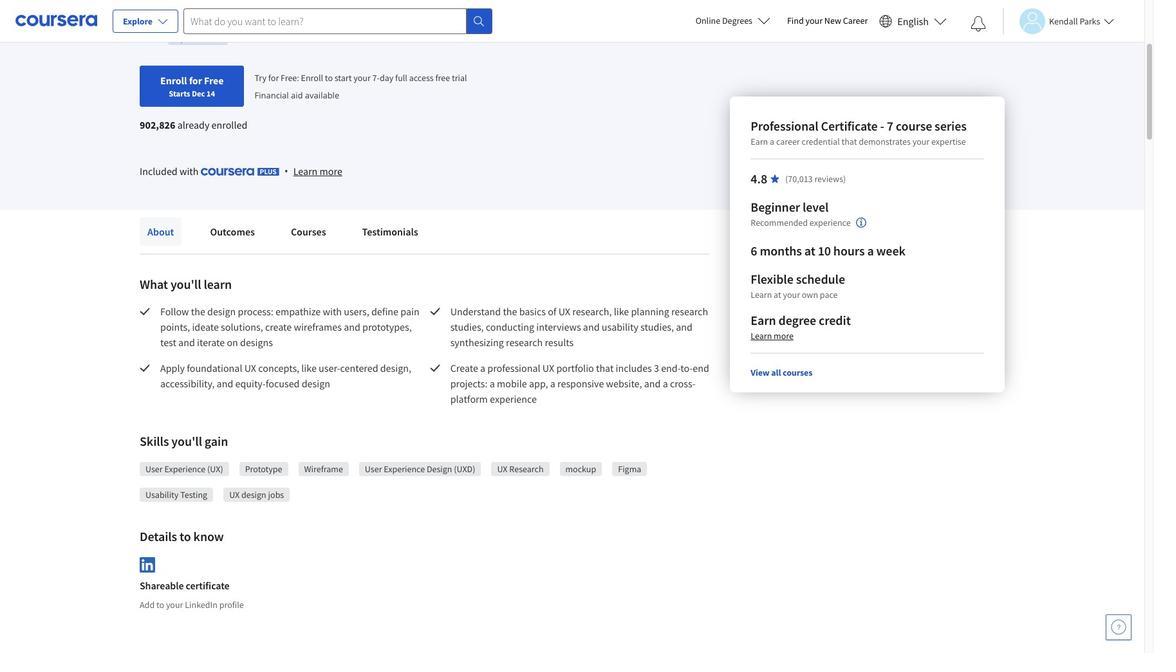 Task type: describe. For each thing, give the bounding box(es) containing it.
testing
[[180, 490, 208, 501]]

recommended experience
[[751, 217, 851, 229]]

course
[[897, 118, 933, 134]]

user-
[[319, 362, 340, 375]]

what
[[140, 276, 168, 292]]

level
[[803, 199, 829, 215]]

view all courses
[[751, 367, 813, 379]]

all
[[772, 367, 782, 379]]

your inside try for free: enroll to start your 7-day full access free trial financial aid available
[[354, 72, 371, 84]]

details
[[140, 529, 177, 545]]

to for your
[[156, 600, 164, 611]]

(uxd)
[[454, 464, 476, 475]]

financial
[[255, 90, 289, 101]]

of
[[548, 305, 557, 318]]

a left the mobile
[[490, 377, 495, 390]]

902,826 already enrolled
[[140, 119, 248, 131]]

research,
[[573, 305, 612, 318]]

degree
[[779, 312, 817, 329]]

kendall
[[1050, 15, 1079, 27]]

centered
[[340, 362, 378, 375]]

like inside apply foundational ux concepts, like user-centered design, accessibility, and equity-focused design
[[302, 362, 317, 375]]

ux left research
[[498, 464, 508, 475]]

(ux)
[[207, 464, 223, 475]]

find
[[788, 15, 804, 26]]

ux research
[[498, 464, 544, 475]]

apply
[[160, 362, 185, 375]]

for for try
[[269, 72, 279, 84]]

follow the design process: empathize with users, define pain points, ideate solutions, create wireframes and prototypes, test and iterate on designs
[[160, 305, 422, 349]]

3
[[654, 362, 660, 375]]

you'll for what
[[171, 276, 201, 292]]

that inside professional certificate - 7 course series earn a career credential that demonstrates your expertise
[[842, 136, 858, 148]]

wireframes
[[294, 321, 342, 334]]

trial
[[452, 72, 467, 84]]

to for know
[[180, 529, 191, 545]]

0 horizontal spatial research
[[506, 336, 543, 349]]

career inside instructor: google career certificates top instructor
[[250, 15, 278, 28]]

projects:
[[451, 377, 488, 390]]

figma
[[619, 464, 642, 475]]

1 horizontal spatial research
[[672, 305, 709, 318]]

online
[[696, 15, 721, 26]]

responsive
[[558, 377, 604, 390]]

months
[[760, 243, 802, 259]]

designs
[[240, 336, 273, 349]]

synthesizing
[[451, 336, 504, 349]]

the for understand
[[503, 305, 518, 318]]

1 horizontal spatial experience
[[810, 217, 851, 229]]

week
[[877, 243, 906, 259]]

that inside create a professional ux portfolio that includes 3 end-to-end projects: a mobile app, a responsive website, and a cross- platform experience
[[596, 362, 614, 375]]

try for free: enroll to start your 7-day full access free trial financial aid available
[[255, 72, 467, 101]]

ux inside understand the basics of ux research, like planning research studies, conducting interviews and usability studies, and synthesizing research results
[[559, 305, 571, 318]]

learn inside • learn more
[[294, 165, 318, 178]]

your down shareable certificate
[[166, 600, 183, 611]]

information about difficulty level pre-requisites. image
[[856, 218, 867, 228]]

apply foundational ux concepts, like user-centered design, accessibility, and equity-focused design
[[160, 362, 414, 390]]

wireframe
[[304, 464, 343, 475]]

details to know
[[140, 529, 224, 545]]

6
[[751, 243, 758, 259]]

starts
[[169, 88, 190, 99]]

design inside apply foundational ux concepts, like user-centered design, accessibility, and equity-focused design
[[302, 377, 330, 390]]

design
[[427, 464, 453, 475]]

full
[[396, 72, 408, 84]]

find your new career
[[788, 15, 869, 26]]

kendall parks
[[1050, 15, 1101, 27]]

english
[[898, 14, 930, 27]]

help center image
[[1112, 620, 1127, 636]]

available
[[305, 90, 340, 101]]

earn degree credit learn more
[[751, 312, 851, 342]]

parks
[[1080, 15, 1101, 27]]

more inside • learn more
[[320, 165, 343, 178]]

interviews
[[537, 321, 581, 334]]

learn more link for learn
[[294, 164, 343, 179]]

usability
[[146, 490, 179, 501]]

gain
[[205, 434, 228, 450]]

instructor: google career certificates top instructor
[[168, 15, 329, 44]]

solutions,
[[221, 321, 263, 334]]

courses
[[291, 225, 326, 238]]

accessibility,
[[160, 377, 215, 390]]

enrolled
[[212, 119, 248, 131]]

user experience (ux)
[[146, 464, 223, 475]]

google
[[217, 15, 248, 28]]

own
[[802, 289, 819, 301]]

skills you'll gain
[[140, 434, 228, 450]]

1 studies, from the left
[[451, 321, 484, 334]]

courses
[[783, 367, 813, 379]]

add to your linkedin profile
[[140, 600, 244, 611]]

included with
[[140, 165, 201, 178]]

pace
[[821, 289, 838, 301]]

your inside professional certificate - 7 course series earn a career credential that demonstrates your expertise
[[913, 136, 930, 148]]

beginner
[[751, 199, 801, 215]]

a inside professional certificate - 7 course series earn a career credential that demonstrates your expertise
[[770, 136, 775, 148]]

professional
[[751, 118, 819, 134]]

included
[[140, 165, 178, 178]]

4.8
[[751, 171, 768, 187]]

create
[[265, 321, 292, 334]]

user for user experience (ux)
[[146, 464, 163, 475]]

portfolio
[[557, 362, 594, 375]]

already
[[178, 119, 210, 131]]

1 horizontal spatial design
[[242, 490, 267, 501]]

to-
[[681, 362, 693, 375]]

includes
[[616, 362, 652, 375]]

and down users,
[[344, 321, 361, 334]]

at inside flexible schedule learn at your own pace
[[774, 289, 782, 301]]

the for follow
[[191, 305, 205, 318]]

design inside "follow the design process: empathize with users, define pain points, ideate solutions, create wireframes and prototypes, test and iterate on designs"
[[207, 305, 236, 318]]

learn
[[204, 276, 232, 292]]

research
[[510, 464, 544, 475]]

flexible schedule learn at your own pace
[[751, 271, 846, 301]]

shareable
[[140, 580, 184, 592]]



Task type: locate. For each thing, give the bounding box(es) containing it.
0 horizontal spatial learn more link
[[294, 164, 343, 179]]

0 horizontal spatial like
[[302, 362, 317, 375]]

ux inside create a professional ux portfolio that includes 3 end-to-end projects: a mobile app, a responsive website, and a cross- platform experience
[[543, 362, 555, 375]]

ux
[[559, 305, 571, 318], [245, 362, 256, 375], [543, 362, 555, 375], [498, 464, 508, 475], [229, 490, 240, 501]]

1 experience from the left
[[165, 464, 206, 475]]

you'll for skills
[[172, 434, 202, 450]]

to inside try for free: enroll to start your 7-day full access free trial financial aid available
[[325, 72, 333, 84]]

1 vertical spatial like
[[302, 362, 317, 375]]

research right planning
[[672, 305, 709, 318]]

professional
[[488, 362, 541, 375]]

schedule
[[797, 271, 846, 287]]

0 horizontal spatial career
[[250, 15, 278, 28]]

2 vertical spatial learn
[[751, 330, 773, 342]]

career right google
[[250, 15, 278, 28]]

and down 3
[[645, 377, 661, 390]]

1 horizontal spatial learn more link
[[751, 330, 794, 342]]

ideate
[[192, 321, 219, 334]]

planning
[[632, 305, 670, 318]]

enroll up starts
[[160, 74, 187, 87]]

and down foundational
[[217, 377, 233, 390]]

series
[[935, 118, 967, 134]]

iterate
[[197, 336, 225, 349]]

1 vertical spatial earn
[[751, 312, 777, 329]]

2 horizontal spatial design
[[302, 377, 330, 390]]

1 horizontal spatial like
[[614, 305, 629, 318]]

try
[[255, 72, 267, 84]]

0 horizontal spatial that
[[596, 362, 614, 375]]

and down research, at the top of page
[[583, 321, 600, 334]]

day
[[380, 72, 394, 84]]

1 horizontal spatial the
[[503, 305, 518, 318]]

0 vertical spatial with
[[180, 165, 199, 178]]

and inside apply foundational ux concepts, like user-centered design, accessibility, and equity-focused design
[[217, 377, 233, 390]]

end
[[693, 362, 710, 375]]

a down end-
[[663, 377, 668, 390]]

user for user experience design (uxd)
[[365, 464, 382, 475]]

design,
[[381, 362, 412, 375]]

with inside "follow the design process: empathize with users, define pain points, ideate solutions, create wireframes and prototypes, test and iterate on designs"
[[323, 305, 342, 318]]

financial aid available button
[[255, 90, 340, 101]]

• learn more
[[285, 164, 343, 178]]

experience up usability testing
[[165, 464, 206, 475]]

your left 7-
[[354, 72, 371, 84]]

1 horizontal spatial at
[[805, 243, 816, 259]]

0 horizontal spatial for
[[189, 74, 202, 87]]

0 horizontal spatial experience
[[490, 393, 537, 406]]

concepts,
[[258, 362, 300, 375]]

0 vertical spatial learn
[[294, 165, 318, 178]]

7
[[887, 118, 894, 134]]

you'll up user experience (ux)
[[172, 434, 202, 450]]

0 horizontal spatial at
[[774, 289, 782, 301]]

start
[[335, 72, 352, 84]]

to left start on the top of page
[[325, 72, 333, 84]]

1 vertical spatial learn
[[751, 289, 773, 301]]

your right find
[[806, 15, 823, 26]]

like inside understand the basics of ux research, like planning research studies, conducting interviews and usability studies, and synthesizing research results
[[614, 305, 629, 318]]

google career certificates image
[[142, 20, 161, 39]]

1 vertical spatial at
[[774, 289, 782, 301]]

and up the to- at bottom
[[676, 321, 693, 334]]

at down flexible
[[774, 289, 782, 301]]

learn more link right •
[[294, 164, 343, 179]]

1 vertical spatial to
[[180, 529, 191, 545]]

ux right testing
[[229, 490, 240, 501]]

None search field
[[184, 8, 493, 34]]

0 horizontal spatial with
[[180, 165, 199, 178]]

new
[[825, 15, 842, 26]]

with up wireframes
[[323, 305, 342, 318]]

aid
[[291, 90, 303, 101]]

earn left degree
[[751, 312, 777, 329]]

to left know
[[180, 529, 191, 545]]

learn more link down degree
[[751, 330, 794, 342]]

1 horizontal spatial with
[[323, 305, 342, 318]]

a left career
[[770, 136, 775, 148]]

learn inside earn degree credit learn more
[[751, 330, 773, 342]]

learn up view
[[751, 330, 773, 342]]

2 experience from the left
[[384, 464, 425, 475]]

on
[[227, 336, 238, 349]]

a left the week
[[868, 243, 875, 259]]

learn more link for degree
[[751, 330, 794, 342]]

1 the from the left
[[191, 305, 205, 318]]

website,
[[607, 377, 643, 390]]

learn inside flexible schedule learn at your own pace
[[751, 289, 773, 301]]

for for enroll
[[189, 74, 202, 87]]

like up usability
[[614, 305, 629, 318]]

free
[[436, 72, 450, 84]]

your inside flexible schedule learn at your own pace
[[784, 289, 801, 301]]

10
[[818, 243, 832, 259]]

coursera image
[[15, 10, 97, 31]]

design left jobs
[[242, 490, 267, 501]]

like left "user-"
[[302, 362, 317, 375]]

1 horizontal spatial for
[[269, 72, 279, 84]]

that up website,
[[596, 362, 614, 375]]

ux inside apply foundational ux concepts, like user-centered design, accessibility, and equity-focused design
[[245, 362, 256, 375]]

earn inside professional certificate - 7 course series earn a career credential that demonstrates your expertise
[[751, 136, 769, 148]]

the inside "follow the design process: empathize with users, define pain points, ideate solutions, create wireframes and prototypes, test and iterate on designs"
[[191, 305, 205, 318]]

learn
[[294, 165, 318, 178], [751, 289, 773, 301], [751, 330, 773, 342]]

know
[[194, 529, 224, 545]]

and
[[344, 321, 361, 334], [583, 321, 600, 334], [676, 321, 693, 334], [178, 336, 195, 349], [217, 377, 233, 390], [645, 377, 661, 390]]

and inside create a professional ux portfolio that includes 3 end-to-end projects: a mobile app, a responsive website, and a cross- platform experience
[[645, 377, 661, 390]]

•
[[285, 164, 288, 178]]

for inside try for free: enroll to start your 7-day full access free trial financial aid available
[[269, 72, 279, 84]]

career right new
[[844, 15, 869, 26]]

2 vertical spatial to
[[156, 600, 164, 611]]

1 vertical spatial you'll
[[172, 434, 202, 450]]

and right test
[[178, 336, 195, 349]]

2 the from the left
[[503, 305, 518, 318]]

902,826
[[140, 119, 176, 131]]

ux up equity-
[[245, 362, 256, 375]]

1 vertical spatial experience
[[490, 393, 537, 406]]

ux up app,
[[543, 362, 555, 375]]

0 vertical spatial like
[[614, 305, 629, 318]]

create a professional ux portfolio that includes 3 end-to-end projects: a mobile app, a responsive website, and a cross- platform experience
[[451, 362, 712, 406]]

2 user from the left
[[365, 464, 382, 475]]

research down conducting
[[506, 336, 543, 349]]

2 vertical spatial design
[[242, 490, 267, 501]]

certificate
[[186, 580, 230, 592]]

0 horizontal spatial studies,
[[451, 321, 484, 334]]

2 horizontal spatial to
[[325, 72, 333, 84]]

1 vertical spatial learn more link
[[751, 330, 794, 342]]

0 vertical spatial earn
[[751, 136, 769, 148]]

0 horizontal spatial more
[[320, 165, 343, 178]]

1 vertical spatial that
[[596, 362, 614, 375]]

studies, down understand
[[451, 321, 484, 334]]

coursera plus image
[[201, 168, 279, 176]]

outcomes
[[210, 225, 255, 238]]

0 vertical spatial learn more link
[[294, 164, 343, 179]]

a
[[770, 136, 775, 148], [868, 243, 875, 259], [481, 362, 486, 375], [490, 377, 495, 390], [551, 377, 556, 390], [663, 377, 668, 390]]

that
[[842, 136, 858, 148], [596, 362, 614, 375]]

enroll inside enroll for free starts dec 14
[[160, 74, 187, 87]]

experience inside create a professional ux portfolio that includes 3 end-to-end projects: a mobile app, a responsive website, and a cross- platform experience
[[490, 393, 537, 406]]

for up dec
[[189, 74, 202, 87]]

basics
[[520, 305, 546, 318]]

for right try
[[269, 72, 279, 84]]

empathize
[[276, 305, 321, 318]]

more right •
[[320, 165, 343, 178]]

1 horizontal spatial enroll
[[301, 72, 323, 84]]

show notifications image
[[971, 16, 987, 32]]

1 vertical spatial research
[[506, 336, 543, 349]]

(70,013 reviews)
[[786, 173, 847, 185]]

a right the create
[[481, 362, 486, 375]]

1 earn from the top
[[751, 136, 769, 148]]

experience down the mobile
[[490, 393, 537, 406]]

to
[[325, 72, 333, 84], [180, 529, 191, 545], [156, 600, 164, 611]]

the up ideate
[[191, 305, 205, 318]]

platform
[[451, 393, 488, 406]]

user right wireframe
[[365, 464, 382, 475]]

your left own
[[784, 289, 801, 301]]

earn left career
[[751, 136, 769, 148]]

1 user from the left
[[146, 464, 163, 475]]

career
[[844, 15, 869, 26], [250, 15, 278, 28]]

ux right of
[[559, 305, 571, 318]]

0 horizontal spatial user
[[146, 464, 163, 475]]

with
[[180, 165, 199, 178], [323, 305, 342, 318]]

0 vertical spatial to
[[325, 72, 333, 84]]

understand
[[451, 305, 501, 318]]

1 horizontal spatial more
[[774, 330, 794, 342]]

2 earn from the top
[[751, 312, 777, 329]]

at
[[805, 243, 816, 259], [774, 289, 782, 301]]

1 vertical spatial more
[[774, 330, 794, 342]]

1 horizontal spatial that
[[842, 136, 858, 148]]

earn inside earn degree credit learn more
[[751, 312, 777, 329]]

0 horizontal spatial design
[[207, 305, 236, 318]]

enroll inside try for free: enroll to start your 7-day full access free trial financial aid available
[[301, 72, 323, 84]]

0 horizontal spatial to
[[156, 600, 164, 611]]

shareable certificate
[[140, 580, 230, 592]]

your down course
[[913, 136, 930, 148]]

to right add
[[156, 600, 164, 611]]

0 vertical spatial more
[[320, 165, 343, 178]]

1 vertical spatial with
[[323, 305, 342, 318]]

the up conducting
[[503, 305, 518, 318]]

enroll
[[301, 72, 323, 84], [160, 74, 187, 87]]

free
[[204, 74, 224, 87]]

for inside enroll for free starts dec 14
[[189, 74, 202, 87]]

experience
[[165, 464, 206, 475], [384, 464, 425, 475]]

results
[[545, 336, 574, 349]]

cross-
[[670, 377, 696, 390]]

test
[[160, 336, 176, 349]]

that down certificate
[[842, 136, 858, 148]]

1 horizontal spatial studies,
[[641, 321, 674, 334]]

degrees
[[723, 15, 753, 26]]

flexible
[[751, 271, 794, 287]]

0 vertical spatial at
[[805, 243, 816, 259]]

0 vertical spatial design
[[207, 305, 236, 318]]

experience down level
[[810, 217, 851, 229]]

linkedin
[[185, 600, 218, 611]]

you'll up follow
[[171, 276, 201, 292]]

profile
[[219, 600, 244, 611]]

2 studies, from the left
[[641, 321, 674, 334]]

define
[[372, 305, 399, 318]]

equity-
[[235, 377, 266, 390]]

career
[[777, 136, 800, 148]]

0 horizontal spatial enroll
[[160, 74, 187, 87]]

design down "user-"
[[302, 377, 330, 390]]

ux design jobs
[[229, 490, 284, 501]]

more inside earn degree credit learn more
[[774, 330, 794, 342]]

users,
[[344, 305, 370, 318]]

1 horizontal spatial career
[[844, 15, 869, 26]]

What do you want to learn? text field
[[184, 8, 467, 34]]

1 horizontal spatial to
[[180, 529, 191, 545]]

0 vertical spatial that
[[842, 136, 858, 148]]

at left the 10
[[805, 243, 816, 259]]

expertise
[[932, 136, 967, 148]]

learn down flexible
[[751, 289, 773, 301]]

with right included
[[180, 165, 199, 178]]

your inside find your new career link
[[806, 15, 823, 26]]

enroll for free starts dec 14
[[160, 74, 224, 99]]

experience left design
[[384, 464, 425, 475]]

outcomes link
[[203, 218, 263, 246]]

a right app,
[[551, 377, 556, 390]]

create
[[451, 362, 479, 375]]

dec
[[192, 88, 205, 99]]

experience for design
[[384, 464, 425, 475]]

learn right •
[[294, 165, 318, 178]]

recommended
[[751, 217, 808, 229]]

0 horizontal spatial experience
[[165, 464, 206, 475]]

user experience design (uxd)
[[365, 464, 476, 475]]

add
[[140, 600, 155, 611]]

what you'll learn
[[140, 276, 232, 292]]

1 vertical spatial design
[[302, 377, 330, 390]]

0 horizontal spatial the
[[191, 305, 205, 318]]

1 horizontal spatial user
[[365, 464, 382, 475]]

experience for (ux)
[[165, 464, 206, 475]]

(70,013
[[786, 173, 813, 185]]

access
[[409, 72, 434, 84]]

more down degree
[[774, 330, 794, 342]]

studies,
[[451, 321, 484, 334], [641, 321, 674, 334]]

1 horizontal spatial experience
[[384, 464, 425, 475]]

enroll up available
[[301, 72, 323, 84]]

the inside understand the basics of ux research, like planning research studies, conducting interviews and usability studies, and synthesizing research results
[[503, 305, 518, 318]]

user up usability
[[146, 464, 163, 475]]

instructor
[[187, 32, 225, 44]]

design up ideate
[[207, 305, 236, 318]]

points,
[[160, 321, 190, 334]]

credit
[[819, 312, 851, 329]]

mockup
[[566, 464, 597, 475]]

pain
[[401, 305, 420, 318]]

0 vertical spatial experience
[[810, 217, 851, 229]]

google career certificates link
[[217, 15, 329, 28]]

0 vertical spatial you'll
[[171, 276, 201, 292]]

studies, down planning
[[641, 321, 674, 334]]

0 vertical spatial research
[[672, 305, 709, 318]]

about
[[148, 225, 174, 238]]

free:
[[281, 72, 299, 84]]



Task type: vqa. For each thing, say whether or not it's contained in the screenshot.
resources
no



